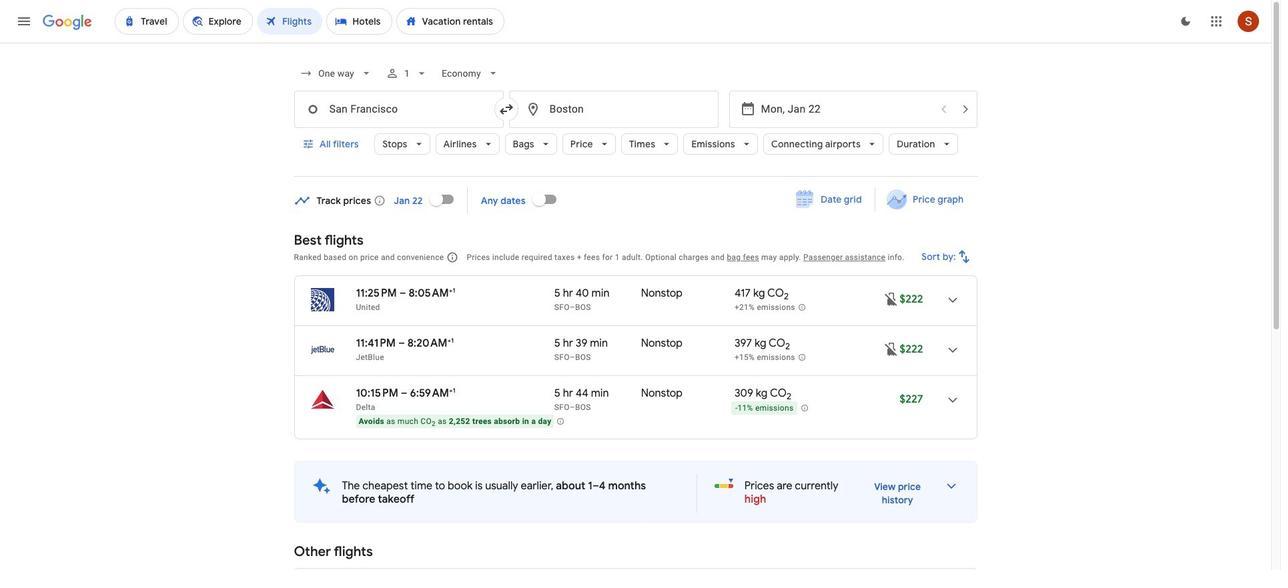 Task type: describe. For each thing, give the bounding box(es) containing it.
leaves san francisco international airport (sfo) at 11:41 pm on monday, january 22 and arrives at boston logan international airport (bos) at 8:20 am on tuesday, january 23. element
[[356, 336, 454, 350]]

view price history image
[[936, 471, 968, 503]]

swap origin and destination. image
[[498, 101, 514, 117]]

this price for this flight doesn't include overhead bin access. if you need a carry-on bag, use the bags filter to update prices. image for 222 us dollars text box
[[884, 291, 900, 307]]

Departure time: 11:25 PM. text field
[[356, 287, 397, 300]]

Departure time: 10:15 PM. text field
[[356, 387, 398, 401]]

main menu image
[[16, 13, 32, 29]]

nonstop flight. element for the total duration 5 hr 44 min. element
[[641, 387, 683, 403]]

this price for this flight doesn't include overhead bin access. if you need a carry-on bag, use the bags filter to update prices. image for 222 us dollars text field
[[884, 341, 900, 358]]

loading results progress bar
[[0, 43, 1272, 45]]

learn more about ranking image
[[447, 252, 459, 264]]

flight details. leaves san francisco international airport (sfo) at 11:41 pm on monday, january 22 and arrives at boston logan international airport (bos) at 8:20 am on tuesday, january 23. image
[[937, 334, 969, 367]]

leaves san francisco international airport (sfo) at 10:15 pm on monday, january 22 and arrives at boston logan international airport (bos) at 6:59 am on tuesday, january 23. element
[[356, 387, 456, 401]]

find the best price region
[[294, 183, 978, 222]]

nonstop flight. element for "total duration 5 hr 40 min." element
[[641, 287, 683, 302]]

learn more about tracked prices image
[[374, 195, 386, 207]]

leaves san francisco international airport (sfo) at 11:25 pm on monday, january 22 and arrives at boston logan international airport (bos) at 8:05 am on tuesday, january 23. element
[[356, 286, 456, 300]]

total duration 5 hr 40 min. element
[[555, 287, 641, 302]]



Task type: locate. For each thing, give the bounding box(es) containing it.
222 US dollars text field
[[900, 293, 924, 306]]

nonstop flight. element for total duration 5 hr 39 min. element
[[641, 337, 683, 352]]

227 US dollars text field
[[900, 393, 924, 407]]

flight details. leaves san francisco international airport (sfo) at 10:15 pm on monday, january 22 and arrives at boston logan international airport (bos) at 6:59 am on tuesday, january 23. image
[[937, 385, 969, 417]]

Departure text field
[[761, 91, 932, 128]]

Arrival time: 8:20 AM on  Tuesday, January 23. text field
[[408, 336, 454, 350]]

flight details. leaves san francisco international airport (sfo) at 11:25 pm on monday, january 22 and arrives at boston logan international airport (bos) at 8:05 am on tuesday, january 23. image
[[937, 284, 969, 316]]

None search field
[[294, 57, 978, 177]]

2 vertical spatial nonstop flight. element
[[641, 387, 683, 403]]

total duration 5 hr 39 min. element
[[555, 337, 641, 352]]

Arrival time: 6:59 AM on  Tuesday, January 23. text field
[[410, 387, 456, 401]]

1 nonstop flight. element from the top
[[641, 287, 683, 302]]

1 this price for this flight doesn't include overhead bin access. if you need a carry-on bag, use the bags filter to update prices. image from the top
[[884, 291, 900, 307]]

None text field
[[509, 91, 719, 128]]

Departure time: 11:41 PM. text field
[[356, 337, 396, 350]]

main content
[[294, 183, 978, 571]]

1 vertical spatial this price for this flight doesn't include overhead bin access. if you need a carry-on bag, use the bags filter to update prices. image
[[884, 341, 900, 358]]

avoids as much co2 as 2252 trees absorb in a day. learn more about this calculation. image
[[557, 418, 565, 426]]

this price for this flight doesn't include overhead bin access. if you need a carry-on bag, use the bags filter to update prices. image
[[884, 291, 900, 307], [884, 341, 900, 358]]

0 vertical spatial this price for this flight doesn't include overhead bin access. if you need a carry-on bag, use the bags filter to update prices. image
[[884, 291, 900, 307]]

this price for this flight doesn't include overhead bin access. if you need a carry-on bag, use the bags filter to update prices. image up 222 us dollars text field
[[884, 291, 900, 307]]

total duration 5 hr 44 min. element
[[555, 387, 641, 403]]

0 vertical spatial nonstop flight. element
[[641, 287, 683, 302]]

change appearance image
[[1170, 5, 1202, 37]]

nonstop flight. element
[[641, 287, 683, 302], [641, 337, 683, 352], [641, 387, 683, 403]]

2 this price for this flight doesn't include overhead bin access. if you need a carry-on bag, use the bags filter to update prices. image from the top
[[884, 341, 900, 358]]

None text field
[[294, 91, 504, 128]]

1 vertical spatial nonstop flight. element
[[641, 337, 683, 352]]

None field
[[294, 61, 378, 85], [437, 61, 505, 85], [294, 61, 378, 85], [437, 61, 505, 85]]

3 nonstop flight. element from the top
[[641, 387, 683, 403]]

2 nonstop flight. element from the top
[[641, 337, 683, 352]]

this price for this flight doesn't include overhead bin access. if you need a carry-on bag, use the bags filter to update prices. image down 222 us dollars text box
[[884, 341, 900, 358]]

Arrival time: 8:05 AM on  Tuesday, January 23. text field
[[409, 286, 456, 300]]

222 US dollars text field
[[900, 343, 924, 356]]



Task type: vqa. For each thing, say whether or not it's contained in the screenshot.
ORD inside 3 hr 40 min PHX – ORD
no



